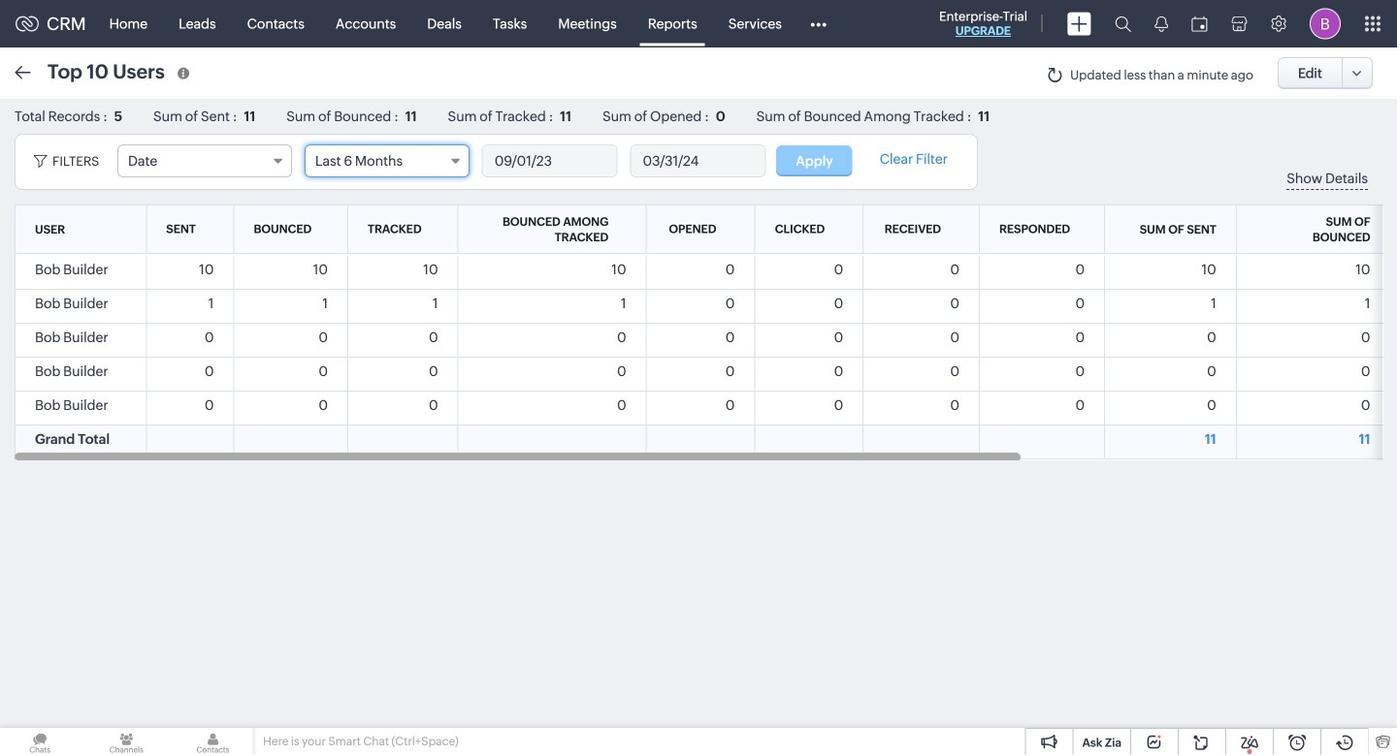 Task type: vqa. For each thing, say whether or not it's contained in the screenshot.
the Month inside the the This Month Field
no



Task type: describe. For each thing, give the bounding box(es) containing it.
calendar image
[[1192, 16, 1208, 32]]

1 mm/dd/yy text field from the left
[[483, 146, 617, 177]]

logo image
[[16, 16, 39, 32]]

search image
[[1115, 16, 1132, 32]]

profile element
[[1298, 0, 1353, 47]]

signals element
[[1143, 0, 1180, 48]]

channels image
[[87, 729, 166, 756]]

signals image
[[1155, 16, 1168, 32]]

2 mm/dd/yy text field from the left
[[631, 146, 765, 177]]

create menu element
[[1056, 0, 1103, 47]]

create menu image
[[1067, 12, 1092, 35]]

search element
[[1103, 0, 1143, 48]]

profile image
[[1310, 8, 1341, 39]]



Task type: locate. For each thing, give the bounding box(es) containing it.
None field
[[117, 145, 292, 178], [305, 145, 470, 178], [117, 145, 292, 178], [305, 145, 470, 178]]

1 horizontal spatial mm/dd/yy text field
[[631, 146, 765, 177]]

MM/DD/YY text field
[[483, 146, 617, 177], [631, 146, 765, 177]]

contacts image
[[173, 729, 253, 756]]

Other Modules field
[[798, 8, 839, 39]]

chats image
[[0, 729, 80, 756]]

0 horizontal spatial mm/dd/yy text field
[[483, 146, 617, 177]]



